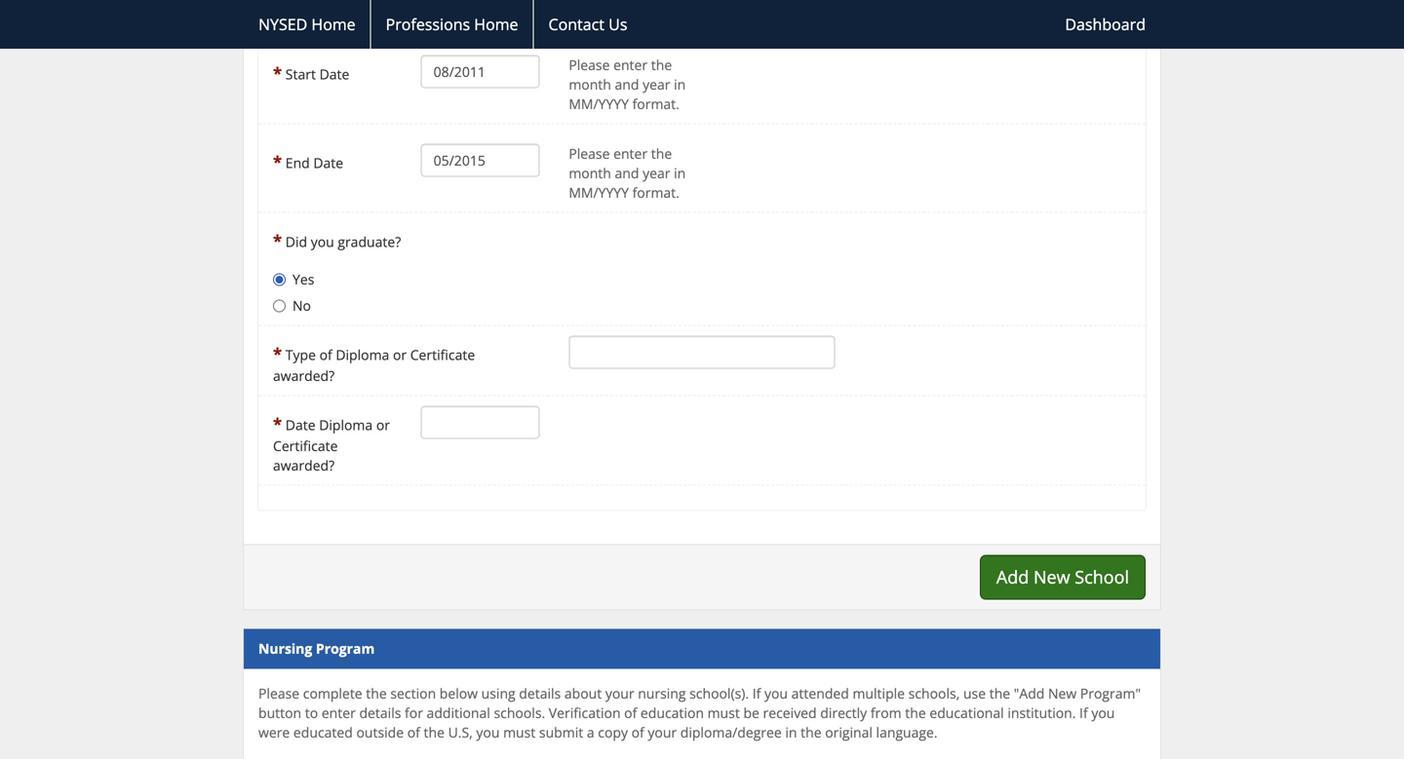 Task type: vqa. For each thing, say whether or not it's contained in the screenshot.
top Your
yes



Task type: locate. For each thing, give the bounding box(es) containing it.
1 year from the top
[[643, 75, 670, 94]]

*
[[273, 62, 282, 85], [273, 151, 282, 173], [273, 230, 282, 252], [273, 343, 282, 365], [273, 413, 282, 436]]

new
[[1034, 566, 1070, 590], [1048, 685, 1077, 703]]

home inside the nysed home link
[[311, 14, 356, 35]]

diploma right the type
[[336, 346, 389, 364]]

button
[[258, 704, 301, 723]]

diploma
[[336, 346, 389, 364], [319, 416, 373, 435]]

were
[[258, 724, 290, 742]]

of down for
[[407, 724, 420, 742]]

format. for * end date
[[632, 183, 680, 202]]

1 vertical spatial your
[[648, 724, 677, 742]]

0 vertical spatial attended
[[396, 2, 454, 20]]

* type of diploma or certificate awarded?
[[273, 343, 475, 385]]

of
[[342, 2, 355, 20], [319, 346, 332, 364], [624, 704, 637, 723], [407, 724, 420, 742], [632, 724, 644, 742]]

1 vertical spatial new
[[1048, 685, 1077, 703]]

2 vertical spatial please
[[258, 685, 300, 703]]

years
[[358, 2, 392, 20]]

of left years
[[342, 2, 355, 20]]

attended up directly
[[791, 685, 849, 703]]

schools. verification
[[494, 704, 621, 723]]

professions home
[[386, 14, 518, 35]]

home right professions
[[474, 14, 518, 35]]

0 vertical spatial date
[[319, 65, 349, 84]]

contact
[[549, 14, 605, 35]]

if down program"
[[1080, 704, 1088, 723]]

1 horizontal spatial or
[[393, 346, 407, 364]]

number of years attended
[[286, 2, 454, 20]]

new up the institution.
[[1048, 685, 1077, 703]]

1 and from the top
[[615, 75, 639, 94]]

must down school(s).
[[708, 704, 740, 723]]

1 vertical spatial must
[[503, 724, 536, 742]]

your right the "about"
[[605, 685, 634, 703]]

2 vertical spatial date
[[286, 416, 316, 435]]

mm/yyyy
[[569, 95, 629, 113], [569, 183, 629, 202]]

attended right years
[[396, 2, 454, 20]]

a
[[587, 724, 595, 742]]

2 vertical spatial in
[[785, 724, 797, 742]]

0 vertical spatial certificate
[[410, 346, 475, 364]]

* for * date diploma or certificate awarded?
[[273, 413, 282, 436]]

yes
[[293, 270, 314, 289]]

1 horizontal spatial must
[[708, 704, 740, 723]]

1 awarded? from the top
[[273, 367, 335, 385]]

your
[[605, 685, 634, 703], [648, 724, 677, 742]]

school(s).
[[690, 685, 749, 703]]

no
[[293, 297, 311, 315]]

1 vertical spatial date
[[313, 154, 343, 172]]

using
[[481, 685, 516, 703]]

nursing
[[638, 685, 686, 703]]

0 vertical spatial please
[[569, 56, 610, 74]]

please
[[569, 56, 610, 74], [569, 144, 610, 163], [258, 685, 300, 703]]

you inside * did you graduate?
[[311, 233, 334, 251]]

institution.
[[1008, 704, 1076, 723]]

details
[[519, 685, 561, 703], [359, 704, 401, 723]]

enter
[[613, 56, 648, 74], [613, 144, 648, 163], [322, 704, 356, 723]]

home inside professions home link
[[474, 14, 518, 35]]

1 vertical spatial diploma
[[319, 416, 373, 435]]

home left years
[[311, 14, 356, 35]]

of right the type
[[319, 346, 332, 364]]

year
[[643, 75, 670, 94], [643, 164, 670, 183]]

you
[[311, 233, 334, 251], [764, 685, 788, 703], [1092, 704, 1115, 723], [476, 724, 500, 742]]

attended
[[396, 2, 454, 20], [791, 685, 849, 703]]

in
[[674, 75, 686, 94], [674, 164, 686, 183], [785, 724, 797, 742]]

you up received
[[764, 685, 788, 703]]

3 * from the top
[[273, 230, 282, 252]]

or
[[393, 346, 407, 364], [376, 416, 390, 435]]

your down education
[[648, 724, 677, 742]]

1 vertical spatial and
[[615, 164, 639, 183]]

1 horizontal spatial attended
[[791, 685, 849, 703]]

please enter the month and year in mm/yyyy format.
[[569, 56, 686, 113], [569, 144, 686, 202]]

year for * end date
[[643, 164, 670, 183]]

of up copy
[[624, 704, 637, 723]]

5 * from the top
[[273, 413, 282, 436]]

graduate?
[[338, 233, 401, 251]]

2 awarded? from the top
[[273, 457, 335, 475]]

please complete the section below using details about your nursing school(s). if you attended multiple schools, use the "add new program" button to enter details for additional schools. verification of education must be received directly from the educational institution. if you were educated outside of the u.s, you must submit a copy of your diploma/degree in the original language.
[[258, 685, 1141, 742]]

0 vertical spatial in
[[674, 75, 686, 94]]

1 horizontal spatial if
[[1080, 704, 1088, 723]]

below
[[440, 685, 478, 703]]

* inside * type of diploma or certificate awarded?
[[273, 343, 282, 365]]

add new school
[[997, 566, 1129, 590]]

1 please enter the month and year in mm/yyyy format. from the top
[[569, 56, 686, 113]]

1 vertical spatial enter
[[613, 144, 648, 163]]

date inside * end date
[[313, 154, 343, 172]]

and
[[615, 75, 639, 94], [615, 164, 639, 183]]

0 horizontal spatial home
[[311, 14, 356, 35]]

1 vertical spatial awarded?
[[273, 457, 335, 475]]

certificate inside * type of diploma or certificate awarded?
[[410, 346, 475, 364]]

1 vertical spatial year
[[643, 164, 670, 183]]

to
[[305, 704, 318, 723]]

* inside the * date diploma or certificate awarded?
[[273, 413, 282, 436]]

mm/yyyy for * end date
[[569, 183, 629, 202]]

details up outside
[[359, 704, 401, 723]]

date down the type
[[286, 416, 316, 435]]

2 home from the left
[[474, 14, 518, 35]]

0 vertical spatial if
[[753, 685, 761, 703]]

date for * end date
[[313, 154, 343, 172]]

program
[[316, 640, 375, 658]]

multiple
[[853, 685, 905, 703]]

2 and from the top
[[615, 164, 639, 183]]

0 horizontal spatial certificate
[[273, 437, 338, 456]]

* for * type of diploma or certificate awarded?
[[273, 343, 282, 365]]

diploma inside * type of diploma or certificate awarded?
[[336, 346, 389, 364]]

please inside please complete the section below using details about your nursing school(s). if you attended multiple schools, use the "add new program" button to enter details for additional schools. verification of education must be received directly from the educational institution. if you were educated outside of the u.s, you must submit a copy of your diploma/degree in the original language.
[[258, 685, 300, 703]]

0 vertical spatial please enter the month and year in mm/yyyy format.
[[569, 56, 686, 113]]

1 month from the top
[[569, 75, 611, 94]]

1 vertical spatial mm/yyyy
[[569, 183, 629, 202]]

2 vertical spatial enter
[[322, 704, 356, 723]]

0 vertical spatial enter
[[613, 56, 648, 74]]

date inside the * start date
[[319, 65, 349, 84]]

* for * start date
[[273, 62, 282, 85]]

additional
[[427, 704, 490, 723]]

* for * end date
[[273, 151, 282, 173]]

1 * from the top
[[273, 62, 282, 85]]

None text field
[[569, 0, 687, 25], [569, 336, 835, 369], [569, 0, 687, 25], [569, 336, 835, 369]]

and for * end date
[[615, 164, 639, 183]]

if up be
[[753, 685, 761, 703]]

0 vertical spatial your
[[605, 685, 634, 703]]

0 horizontal spatial or
[[376, 416, 390, 435]]

1 horizontal spatial certificate
[[410, 346, 475, 364]]

must left submit
[[503, 724, 536, 742]]

new inside please complete the section below using details about your nursing school(s). if you attended multiple schools, use the "add new program" button to enter details for additional schools. verification of education must be received directly from the educational institution. if you were educated outside of the u.s, you must submit a copy of your diploma/degree in the original language.
[[1048, 685, 1077, 703]]

be
[[744, 704, 760, 723]]

from
[[871, 704, 902, 723]]

2 month from the top
[[569, 164, 611, 183]]

date
[[319, 65, 349, 84], [313, 154, 343, 172], [286, 416, 316, 435]]

1 home from the left
[[311, 14, 356, 35]]

awarded?
[[273, 367, 335, 385], [273, 457, 335, 475]]

you right did
[[311, 233, 334, 251]]

date right start
[[319, 65, 349, 84]]

1 vertical spatial please
[[569, 144, 610, 163]]

must
[[708, 704, 740, 723], [503, 724, 536, 742]]

1 vertical spatial or
[[376, 416, 390, 435]]

0 vertical spatial awarded?
[[273, 367, 335, 385]]

0 vertical spatial mm/yyyy
[[569, 95, 629, 113]]

1 vertical spatial month
[[569, 164, 611, 183]]

details up schools. verification
[[519, 685, 561, 703]]

0 horizontal spatial if
[[753, 685, 761, 703]]

new right add
[[1034, 566, 1070, 590]]

please enter the month and year in mm/yyyy format. for * end date
[[569, 144, 686, 202]]

1 vertical spatial attended
[[791, 685, 849, 703]]

in inside please complete the section below using details about your nursing school(s). if you attended multiple schools, use the "add new program" button to enter details for additional schools. verification of education must be received directly from the educational institution. if you were educated outside of the u.s, you must submit a copy of your diploma/degree in the original language.
[[785, 724, 797, 742]]

0 vertical spatial year
[[643, 75, 670, 94]]

for
[[405, 704, 423, 723]]

language.
[[876, 724, 938, 742]]

home
[[311, 14, 356, 35], [474, 14, 518, 35]]

2 mm/yyyy from the top
[[569, 183, 629, 202]]

0 vertical spatial details
[[519, 685, 561, 703]]

date right end
[[313, 154, 343, 172]]

* start date
[[273, 62, 349, 85]]

0 vertical spatial and
[[615, 75, 639, 94]]

No radio
[[273, 300, 286, 313]]

you down program"
[[1092, 704, 1115, 723]]

month
[[569, 75, 611, 94], [569, 164, 611, 183]]

about
[[564, 685, 602, 703]]

diploma down * type of diploma or certificate awarded? at left
[[319, 416, 373, 435]]

2 year from the top
[[643, 164, 670, 183]]

if
[[753, 685, 761, 703], [1080, 704, 1088, 723]]

schools,
[[909, 685, 960, 703]]

1 mm/yyyy from the top
[[569, 95, 629, 113]]

or inside * type of diploma or certificate awarded?
[[393, 346, 407, 364]]

month for * end date
[[569, 164, 611, 183]]

1 vertical spatial please enter the month and year in mm/yyyy format.
[[569, 144, 686, 202]]

1 vertical spatial format.
[[632, 183, 680, 202]]

1 vertical spatial certificate
[[273, 437, 338, 456]]

1 vertical spatial in
[[674, 164, 686, 183]]

2 please enter the month and year in mm/yyyy format. from the top
[[569, 144, 686, 202]]

attended inside please complete the section below using details about your nursing school(s). if you attended multiple schools, use the "add new program" button to enter details for additional schools. verification of education must be received directly from the educational institution. if you were educated outside of the u.s, you must submit a copy of your diploma/degree in the original language.
[[791, 685, 849, 703]]

1 horizontal spatial home
[[474, 14, 518, 35]]

0 vertical spatial diploma
[[336, 346, 389, 364]]

1 horizontal spatial your
[[648, 724, 677, 742]]

received
[[763, 704, 817, 723]]

* for * did you graduate?
[[273, 230, 282, 252]]

0 horizontal spatial must
[[503, 724, 536, 742]]

2 format. from the top
[[632, 183, 680, 202]]

2 * from the top
[[273, 151, 282, 173]]

0 vertical spatial month
[[569, 75, 611, 94]]

u.s,
[[448, 724, 473, 742]]

of right copy
[[632, 724, 644, 742]]

0 horizontal spatial attended
[[396, 2, 454, 20]]

format. for * start date
[[632, 95, 680, 113]]

None text field
[[421, 55, 540, 88], [421, 144, 540, 177], [421, 406, 540, 439], [421, 55, 540, 88], [421, 144, 540, 177], [421, 406, 540, 439]]

0 vertical spatial format.
[[632, 95, 680, 113]]

0 vertical spatial or
[[393, 346, 407, 364]]

certificate
[[410, 346, 475, 364], [273, 437, 338, 456]]

the
[[651, 56, 672, 74], [651, 144, 672, 163], [366, 685, 387, 703], [989, 685, 1010, 703], [905, 704, 926, 723], [424, 724, 445, 742], [801, 724, 822, 742]]

format.
[[632, 95, 680, 113], [632, 183, 680, 202]]

enter inside please complete the section below using details about your nursing school(s). if you attended multiple schools, use the "add new program" button to enter details for additional schools. verification of education must be received directly from the educational institution. if you were educated outside of the u.s, you must submit a copy of your diploma/degree in the original language.
[[322, 704, 356, 723]]

nursing program
[[258, 640, 375, 658]]

complete
[[303, 685, 362, 703]]

1 format. from the top
[[632, 95, 680, 113]]

1 vertical spatial details
[[359, 704, 401, 723]]

4 * from the top
[[273, 343, 282, 365]]



Task type: describe. For each thing, give the bounding box(es) containing it.
start
[[286, 65, 316, 84]]

dashboard link
[[1051, 0, 1160, 49]]

"add
[[1014, 685, 1045, 703]]

use
[[963, 685, 986, 703]]

month for * start date
[[569, 75, 611, 94]]

please for * start date
[[569, 56, 610, 74]]

mm/yyyy for * start date
[[569, 95, 629, 113]]

0 vertical spatial must
[[708, 704, 740, 723]]

date for * start date
[[319, 65, 349, 84]]

in for * end date
[[674, 164, 686, 183]]

copy
[[598, 724, 628, 742]]

date inside the * date diploma or certificate awarded?
[[286, 416, 316, 435]]

education
[[641, 704, 704, 723]]

of inside * type of diploma or certificate awarded?
[[319, 346, 332, 364]]

Yes radio
[[273, 274, 286, 286]]

nysed home link
[[244, 0, 370, 49]]

professions home link
[[370, 0, 533, 49]]

us
[[609, 14, 627, 35]]

number
[[286, 2, 338, 20]]

home for professions home
[[474, 14, 518, 35]]

contact us link
[[533, 0, 642, 49]]

0 vertical spatial new
[[1034, 566, 1070, 590]]

* date diploma or certificate awarded?
[[273, 413, 390, 475]]

professions
[[386, 14, 470, 35]]

enter for * start date
[[613, 56, 648, 74]]

did
[[286, 233, 307, 251]]

year for * start date
[[643, 75, 670, 94]]

school
[[1075, 566, 1129, 590]]

* end date
[[273, 151, 343, 173]]

0 horizontal spatial your
[[605, 685, 634, 703]]

original
[[825, 724, 873, 742]]

outside
[[356, 724, 404, 742]]

contact us
[[549, 14, 627, 35]]

nysed
[[258, 14, 307, 35]]

nysed home
[[258, 14, 356, 35]]

1 horizontal spatial details
[[519, 685, 561, 703]]

or inside the * date diploma or certificate awarded?
[[376, 416, 390, 435]]

add
[[997, 566, 1029, 590]]

add new school link
[[980, 555, 1146, 600]]

directly
[[820, 704, 867, 723]]

educated
[[293, 724, 353, 742]]

certificate inside the * date diploma or certificate awarded?
[[273, 437, 338, 456]]

please for * end date
[[569, 144, 610, 163]]

section
[[390, 685, 436, 703]]

end
[[286, 154, 310, 172]]

1 vertical spatial if
[[1080, 704, 1088, 723]]

0 horizontal spatial details
[[359, 704, 401, 723]]

awarded? inside the * date diploma or certificate awarded?
[[273, 457, 335, 475]]

awarded? inside * type of diploma or certificate awarded?
[[273, 367, 335, 385]]

* did you graduate?
[[273, 230, 401, 252]]

nursing
[[258, 640, 312, 658]]

please enter the month and year in mm/yyyy format. for * start date
[[569, 56, 686, 113]]

program"
[[1080, 685, 1141, 703]]

in for * start date
[[674, 75, 686, 94]]

enter for * end date
[[613, 144, 648, 163]]

and for * start date
[[615, 75, 639, 94]]

dashboard
[[1065, 14, 1146, 35]]

diploma/degree
[[680, 724, 782, 742]]

type
[[286, 346, 316, 364]]

diploma inside the * date diploma or certificate awarded?
[[319, 416, 373, 435]]

submit
[[539, 724, 583, 742]]

educational
[[930, 704, 1004, 723]]

home for nysed home
[[311, 14, 356, 35]]

you right u.s,
[[476, 724, 500, 742]]



